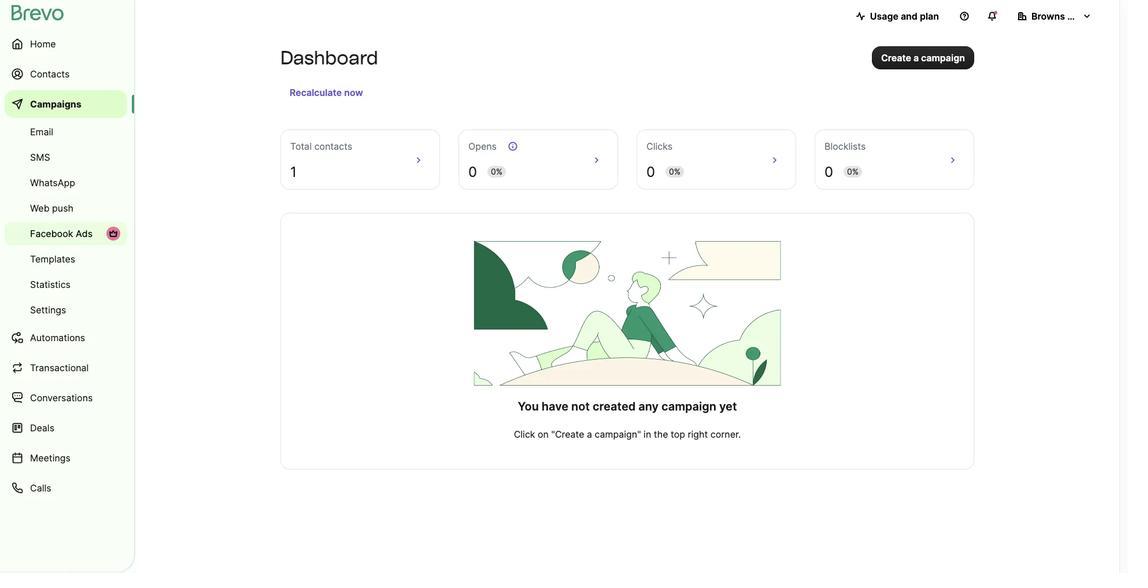 Task type: vqa. For each thing, say whether or not it's contained in the screenshot.
CONTACTS link in the left of the page
yes



Task type: locate. For each thing, give the bounding box(es) containing it.
a right "create
[[587, 429, 592, 440]]

browns enterprise button
[[1009, 5, 1114, 28]]

recalculate
[[290, 87, 342, 98]]

0 horizontal spatial a
[[587, 429, 592, 440]]

a right create
[[914, 52, 919, 63]]

2 0 from the left
[[647, 163, 655, 180]]

transactional link
[[5, 354, 127, 382]]

in
[[644, 429, 651, 440]]

0 vertical spatial a
[[914, 52, 919, 63]]

1 horizontal spatial 0
[[647, 163, 655, 180]]

2 horizontal spatial 0%
[[847, 167, 859, 177]]

0% down opens
[[491, 167, 503, 177]]

enterprise
[[1068, 10, 1114, 22]]

a
[[914, 52, 919, 63], [587, 429, 592, 440]]

not
[[572, 399, 590, 414]]

campaign up right
[[662, 399, 717, 414]]

campaign
[[921, 52, 965, 63], [662, 399, 717, 414]]

campaigns
[[30, 98, 81, 110]]

whatsapp
[[30, 177, 75, 188]]

deals
[[30, 422, 54, 434]]

calls
[[30, 482, 51, 494]]

top
[[671, 429, 685, 440]]

you
[[518, 399, 539, 414]]

create a campaign
[[881, 52, 965, 63]]

1 horizontal spatial 0%
[[669, 167, 681, 177]]

clicks
[[647, 141, 673, 152]]

calls link
[[5, 474, 127, 502]]

facebook ads link
[[5, 222, 127, 245]]

yet
[[720, 399, 737, 414]]

0%
[[491, 167, 503, 177], [669, 167, 681, 177], [847, 167, 859, 177]]

conversations
[[30, 392, 93, 403]]

statistics
[[30, 279, 71, 290]]

0% down clicks
[[669, 167, 681, 177]]

campaign down plan
[[921, 52, 965, 63]]

facebook
[[30, 228, 73, 239]]

0 vertical spatial campaign
[[921, 52, 965, 63]]

1 horizontal spatial campaign
[[921, 52, 965, 63]]

0 down clicks
[[647, 163, 655, 180]]

templates link
[[5, 248, 127, 271]]

0
[[469, 163, 477, 180], [647, 163, 655, 180], [825, 163, 833, 180]]

create
[[881, 52, 912, 63]]

1 vertical spatial campaign
[[662, 399, 717, 414]]

0 for clicks
[[647, 163, 655, 180]]

sms
[[30, 152, 50, 163]]

blocklists
[[825, 141, 866, 152]]

web push link
[[5, 197, 127, 220]]

2 horizontal spatial 0
[[825, 163, 833, 180]]

"create
[[551, 429, 585, 440]]

click on "create a campaign" in the top right corner.
[[514, 429, 741, 440]]

1 vertical spatial a
[[587, 429, 592, 440]]

the
[[654, 429, 668, 440]]

email
[[30, 126, 53, 137]]

0% down blocklists
[[847, 167, 859, 177]]

campaign"
[[595, 429, 641, 440]]

1
[[290, 163, 297, 180]]

facebook ads
[[30, 228, 93, 239]]

0 down opens
[[469, 163, 477, 180]]

3 0% from the left
[[847, 167, 859, 177]]

0 down blocklists
[[825, 163, 833, 180]]

create a campaign button
[[872, 46, 975, 69]]

1 horizontal spatial a
[[914, 52, 919, 63]]

meetings
[[30, 452, 71, 464]]

recalculate now button
[[285, 83, 368, 102]]

0 horizontal spatial 0
[[469, 163, 477, 180]]

0 horizontal spatial 0%
[[491, 167, 503, 177]]

total
[[290, 141, 312, 152]]

click
[[514, 429, 535, 440]]

2 0% from the left
[[669, 167, 681, 177]]

3 0 from the left
[[825, 163, 833, 180]]

corner.
[[711, 429, 741, 440]]

home
[[30, 38, 56, 49]]



Task type: describe. For each thing, give the bounding box(es) containing it.
usage
[[870, 10, 899, 22]]

contacts
[[314, 141, 352, 152]]

any
[[639, 399, 659, 414]]

whatsapp link
[[5, 171, 127, 194]]

have
[[542, 399, 569, 414]]

1 0% from the left
[[491, 167, 503, 177]]

email link
[[5, 120, 127, 143]]

a inside the create a campaign button
[[914, 52, 919, 63]]

0 horizontal spatial campaign
[[662, 399, 717, 414]]

ads
[[76, 228, 93, 239]]

now
[[344, 87, 363, 98]]

right
[[688, 429, 708, 440]]

1 0 from the left
[[469, 163, 477, 180]]

statistics link
[[5, 273, 127, 296]]

automations link
[[5, 324, 127, 352]]

created
[[593, 399, 636, 414]]

on
[[538, 429, 549, 440]]

browns
[[1032, 10, 1065, 22]]

browns enterprise
[[1032, 10, 1114, 22]]

0% for clicks
[[669, 167, 681, 177]]

settings
[[30, 304, 66, 316]]

0 for blocklists
[[825, 163, 833, 180]]

home link
[[5, 30, 127, 58]]

push
[[52, 202, 73, 214]]

contacts link
[[5, 60, 127, 88]]

recalculate now
[[290, 87, 363, 98]]

sms link
[[5, 146, 127, 169]]

automations
[[30, 332, 85, 343]]

opens
[[469, 141, 497, 152]]

transactional
[[30, 362, 89, 373]]

campaign inside button
[[921, 52, 965, 63]]

0% for blocklists
[[847, 167, 859, 177]]

plan
[[920, 10, 939, 22]]

usage and plan
[[870, 10, 939, 22]]

web
[[30, 202, 50, 214]]

conversations link
[[5, 384, 127, 412]]

templates
[[30, 253, 75, 265]]

deals link
[[5, 414, 127, 442]]

left___rvooi image
[[109, 229, 118, 238]]

and
[[901, 10, 918, 22]]

dashboard
[[281, 47, 378, 69]]

meetings link
[[5, 444, 127, 472]]

you have not created any campaign yet
[[518, 399, 737, 414]]

campaigns link
[[5, 90, 127, 118]]

settings link
[[5, 298, 127, 322]]

usage and plan button
[[847, 5, 949, 28]]

web push
[[30, 202, 73, 214]]

contacts
[[30, 68, 70, 80]]

total contacts
[[290, 141, 352, 152]]



